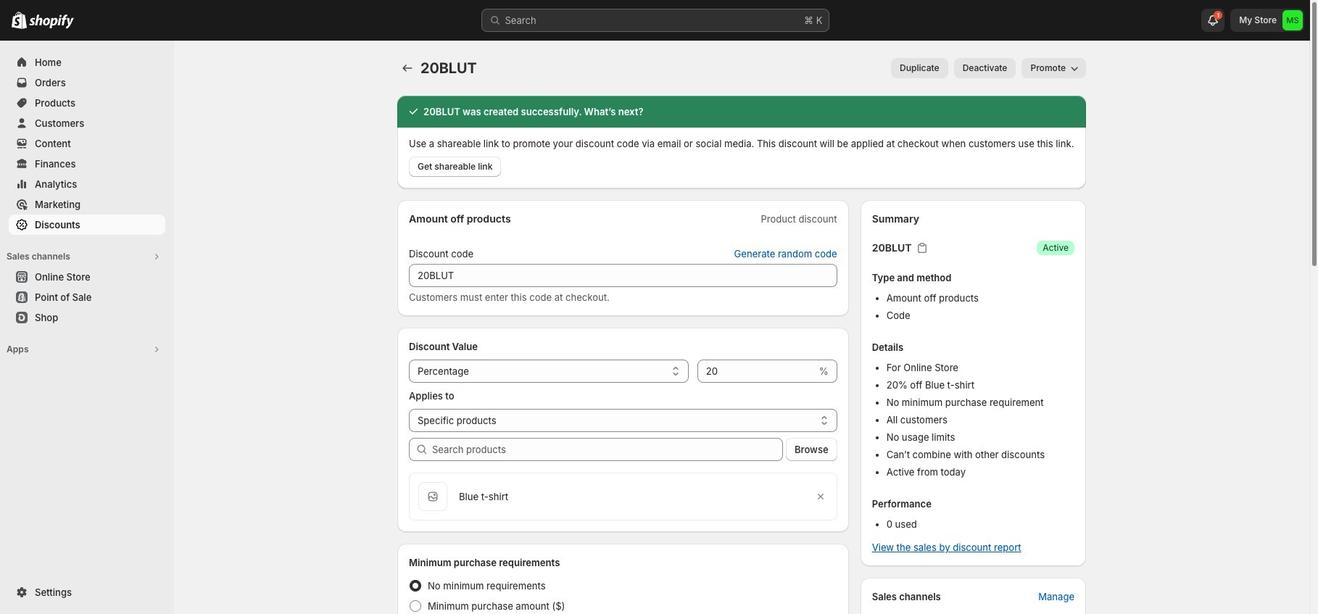 Task type: locate. For each thing, give the bounding box(es) containing it.
Search products text field
[[432, 438, 784, 461]]

None text field
[[409, 264, 838, 287], [698, 360, 817, 383], [409, 264, 838, 287], [698, 360, 817, 383]]

shopify image
[[12, 12, 27, 29]]



Task type: vqa. For each thing, say whether or not it's contained in the screenshot.
the the in the A Theme Is A Template That Controls The Way That Your Online Store Looks And Feels.
no



Task type: describe. For each thing, give the bounding box(es) containing it.
shopify image
[[29, 15, 74, 29]]

my store image
[[1283, 10, 1304, 30]]



